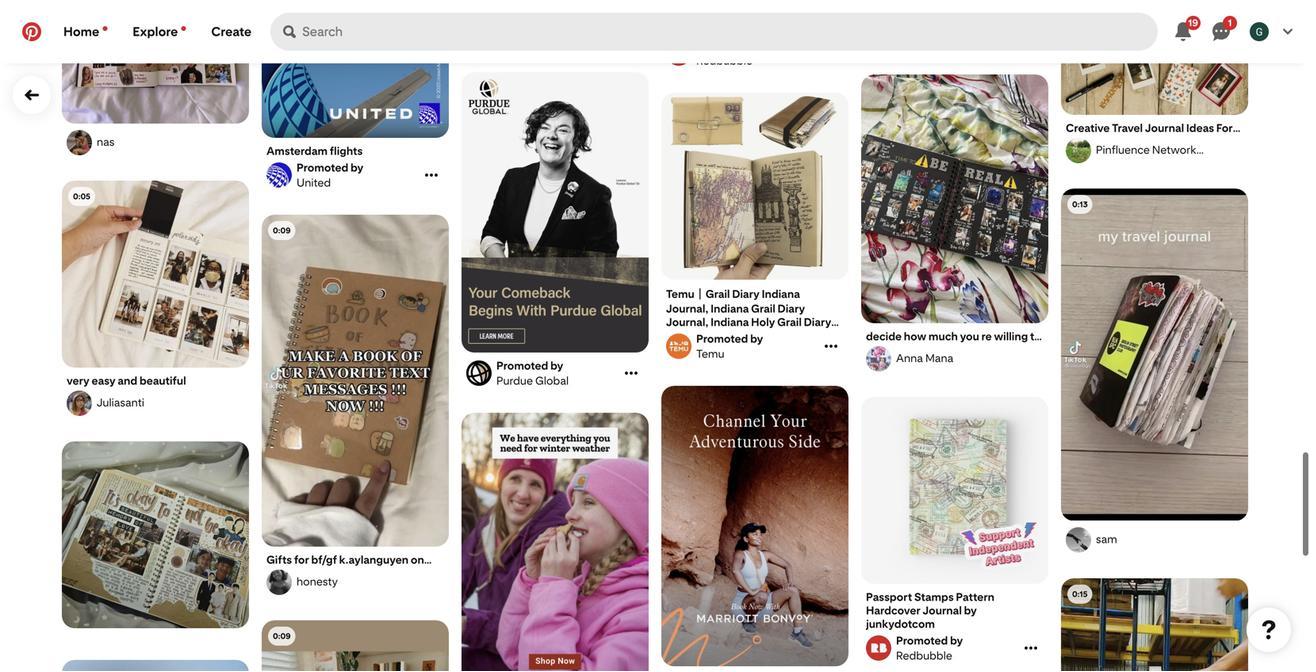 Task type: vqa. For each thing, say whether or not it's contained in the screenshot.
365 Daily Journal Prompts For Self-Discovery image
no



Task type: describe. For each thing, give the bounding box(es) containing it.
amsterdam flights link
[[266, 129, 444, 143]]

movie
[[666, 328, 698, 341]]

looking for hacks to organize your small business? check out quickbooks online. image
[[1061, 564, 1248, 672]]

19
[[1188, 17, 1198, 28]]

purdue global
[[496, 359, 569, 373]]

honesty link
[[264, 555, 447, 581]]

home
[[63, 24, 99, 39]]

passport stamps pattern hardcover journal by junkydotcom link
[[866, 576, 1044, 616]]

i love these scrapbook layouts image
[[262, 606, 449, 672]]

faster shipping. better service image
[[661, 78, 849, 265]]

prop
[[700, 328, 725, 341]]

create
[[211, 24, 252, 39]]

greg robinson image
[[1250, 22, 1269, 41]]

notifications image for home
[[103, 26, 107, 31]]

home link
[[51, 13, 120, 51]]

[paidlink] 68 hot travel scrapbooking ideas layout insights you need to know now #travelscrapbookingideaslayout image
[[1061, 0, 1248, 100]]

flights
[[330, 129, 363, 143]]

diary right holy
[[804, 301, 831, 314]]

juliasanti link
[[64, 376, 247, 401]]

anna mana
[[896, 337, 954, 350]]

temu｜grail
[[666, 272, 730, 286]]

united
[[297, 161, 331, 174]]

by inside "hot guys with tattoos hardcover journal by michaelzindell"
[[708, 7, 720, 21]]

0 vertical spatial redbubble link
[[664, 24, 821, 52]]

ignite your passion for adventure and experience all of arizona's unique activities. from hiking through the desert to spending the night stargazing, make the most of your winter escape. book your stay at over 30 hotel brands. image
[[661, 371, 849, 652]]

hot
[[666, 0, 685, 7]]

1 horizontal spatial whisk yourself away to europe this winter with united. image
[[262, 0, 449, 123]]

Search text field
[[302, 13, 1158, 51]]

passport stamps pattern hardcover journal by junkydotcom
[[866, 576, 995, 616]]

explore
[[133, 24, 178, 39]]

indiana up vintage at right top
[[711, 287, 749, 301]]

sam link
[[1064, 513, 1246, 538]]

high-quality hardcover journal with wraparound print. 128 pages in ruled, graph or blank options. passport stamps pattern image
[[861, 382, 1048, 569]]

0 horizontal spatial grail
[[751, 287, 776, 301]]

temu｜grail diary indiana journal, indiana grail diary journal, indiana holy grail diary props, vintage journal classic movie prop
[[666, 272, 831, 341]]

pattern
[[956, 576, 995, 589]]

anna
[[896, 337, 923, 350]]

purdue
[[496, 359, 533, 373]]

sam
[[1096, 518, 1117, 531]]

diary up holy
[[732, 272, 760, 286]]

notifications image for explore
[[181, 26, 186, 31]]

mana
[[926, 337, 954, 350]]

amsterdam flights
[[266, 129, 363, 143]]

this contains an image of: gifts for bf/gf k.aylanguyen on tiktok image
[[262, 200, 449, 532]]

1 vertical spatial whisk yourself away to europe this winter with united. image
[[62, 646, 249, 672]]

united link
[[264, 146, 421, 174]]

this contains an image of: very easy and beautiful image
[[62, 166, 249, 353]]

props,
[[666, 314, 699, 328]]



Task type: locate. For each thing, give the bounding box(es) containing it.
nas link
[[64, 115, 247, 140]]

2 notifications image from the left
[[181, 26, 186, 31]]

grail right holy
[[777, 301, 802, 314]]

0 vertical spatial redbubble
[[696, 39, 753, 52]]

1 vertical spatial redbubble
[[896, 634, 952, 648]]

and
[[118, 359, 137, 373]]

1 vertical spatial by
[[964, 589, 977, 603]]

1 journal, from the top
[[666, 287, 709, 301]]

19 button
[[1164, 13, 1202, 51]]

global
[[535, 359, 569, 373]]

notifications image right explore
[[181, 26, 186, 31]]

0 horizontal spatial hardcover
[[785, 0, 840, 7]]

journal inside "temu｜grail diary indiana journal, indiana grail diary journal, indiana holy grail diary props, vintage journal classic movie prop"
[[744, 314, 783, 328]]

very easy and beautiful
[[67, 359, 186, 373]]

create link
[[199, 13, 264, 51]]

this contains an image of: image
[[62, 0, 249, 109], [462, 57, 649, 338], [1061, 174, 1248, 506], [62, 427, 249, 614]]

amsterdam
[[266, 129, 328, 143]]

notifications image
[[103, 26, 107, 31], [181, 26, 186, 31]]

nas
[[97, 120, 114, 134]]

0 horizontal spatial journal
[[666, 7, 705, 21]]

0 horizontal spatial by
[[708, 7, 720, 21]]

purdue global link
[[464, 344, 621, 373]]

make this winter your warmest yet with tractor supply's selection of cold-weather must-haves! image
[[462, 398, 649, 672]]

1
[[1228, 17, 1232, 28]]

hot guys with tattoos hardcover journal by michaelzindell link
[[666, 0, 844, 21]]

1 vertical spatial redbubble link
[[864, 619, 1021, 648]]

redbubble link down passport stamps pattern hardcover journal by junkydotcom on the right bottom of the page
[[864, 619, 1021, 648]]

classic
[[786, 314, 822, 328]]

vintage
[[702, 314, 742, 328]]

stamps
[[914, 576, 954, 589]]

juliasanti
[[97, 381, 144, 395]]

journal
[[666, 7, 705, 21], [744, 314, 783, 328], [923, 589, 962, 603]]

redbubble
[[696, 39, 753, 52], [896, 634, 952, 648]]

by right hot
[[708, 7, 720, 21]]

journal inside "hot guys with tattoos hardcover journal by michaelzindell"
[[666, 7, 705, 21]]

hardcover
[[785, 0, 840, 7], [866, 589, 921, 603]]

cake cakes cake decorating cake aesthetic cake recipes cake recipe cake decor cake dessert cake desserts cake ideas cake design cake designs cake aesthetic simple cake decoration cakes aesthetic cake decorating ideas cake recipes easy cakes desserts cake decorations cake shop cake shopping ..."a beautiful way to keep memories of that special birthday alive and safe forever. store items such as photos, celebration cards, special gifts or any other sentimental items. a perfect ... less ... mor .. image
[[861, 59, 1048, 309]]

junkydotcom
[[866, 603, 935, 616]]

diary up "classic"
[[778, 287, 805, 301]]

1 horizontal spatial notifications image
[[181, 26, 186, 31]]

holy
[[751, 301, 775, 314]]

by
[[708, 7, 720, 21], [964, 589, 977, 603]]

1 horizontal spatial hardcover
[[866, 589, 921, 603]]

1 notifications image from the left
[[103, 26, 107, 31]]

explore link
[[120, 13, 199, 51]]

redbubble down junkydotcom
[[896, 634, 952, 648]]

beautiful
[[140, 359, 186, 373]]

1 vertical spatial journal
[[744, 314, 783, 328]]

0 vertical spatial journal
[[666, 7, 705, 21]]

with
[[716, 0, 742, 7]]

1 horizontal spatial by
[[964, 589, 977, 603]]

diary
[[732, 272, 760, 286], [778, 287, 805, 301], [804, 301, 831, 314]]

journal, up movie
[[666, 301, 709, 314]]

indiana up holy
[[762, 272, 800, 286]]

0 horizontal spatial redbubble
[[696, 39, 753, 52]]

michaelzindell
[[723, 7, 797, 21]]

notifications image right home
[[103, 26, 107, 31]]

indiana
[[762, 272, 800, 286], [711, 287, 749, 301], [711, 301, 749, 314]]

grail
[[751, 287, 776, 301], [777, 301, 802, 314]]

2 horizontal spatial journal
[[923, 589, 962, 603]]

1 horizontal spatial journal
[[744, 314, 783, 328]]

hardcover inside passport stamps pattern hardcover journal by junkydotcom
[[866, 589, 921, 603]]

0 horizontal spatial redbubble link
[[664, 24, 821, 52]]

hardcover inside "hot guys with tattoos hardcover journal by michaelzindell"
[[785, 0, 840, 7]]

0 vertical spatial by
[[708, 7, 720, 21]]

2 journal, from the top
[[666, 301, 709, 314]]

indiana up temu link
[[711, 301, 749, 314]]

0 horizontal spatial notifications image
[[103, 26, 107, 31]]

honesty
[[297, 561, 338, 574]]

journal inside passport stamps pattern hardcover journal by junkydotcom
[[923, 589, 962, 603]]

notifications image inside home link
[[103, 26, 107, 31]]

easy
[[92, 359, 116, 373]]

redbubble link
[[664, 24, 821, 52], [864, 619, 1021, 648]]

by right stamps
[[964, 589, 977, 603]]

temu link
[[664, 317, 821, 346]]

temu
[[696, 332, 725, 346]]

notifications image inside explore link
[[181, 26, 186, 31]]

passport
[[866, 576, 912, 589]]

0 vertical spatial hardcover
[[785, 0, 840, 7]]

redbubble link down "hot guys with tattoos hardcover journal by michaelzindell"
[[664, 24, 821, 52]]

1 horizontal spatial redbubble
[[896, 634, 952, 648]]

1 horizontal spatial grail
[[777, 301, 802, 314]]

anna mana link
[[864, 332, 1046, 357]]

search icon image
[[283, 25, 296, 38]]

grail up temu link
[[751, 287, 776, 301]]

2 vertical spatial journal
[[923, 589, 962, 603]]

1 vertical spatial hardcover
[[866, 589, 921, 603]]

temu｜grail diary indiana journal, indiana grail diary journal, indiana holy grail diary props, vintage journal classic movie prop link
[[666, 271, 844, 341]]

very easy and beautiful link
[[67, 359, 244, 373]]

very
[[67, 359, 89, 373]]

0 vertical spatial whisk yourself away to europe this winter with united. image
[[262, 0, 449, 123]]

hot guys with tattoos hardcover journal by michaelzindell
[[666, 0, 840, 21]]

1 button
[[1202, 13, 1240, 51]]

0 horizontal spatial whisk yourself away to europe this winter with united. image
[[62, 646, 249, 672]]

by inside passport stamps pattern hardcover journal by junkydotcom
[[964, 589, 977, 603]]

journal, down temu｜grail at right
[[666, 287, 709, 301]]

guys
[[687, 0, 714, 7]]

redbubble down with
[[696, 39, 753, 52]]

1 horizontal spatial redbubble link
[[864, 619, 1021, 648]]

tattoos
[[744, 0, 783, 7]]

journal,
[[666, 287, 709, 301], [666, 301, 709, 314]]

whisk yourself away to europe this winter with united. image
[[262, 0, 449, 123], [62, 646, 249, 672]]



